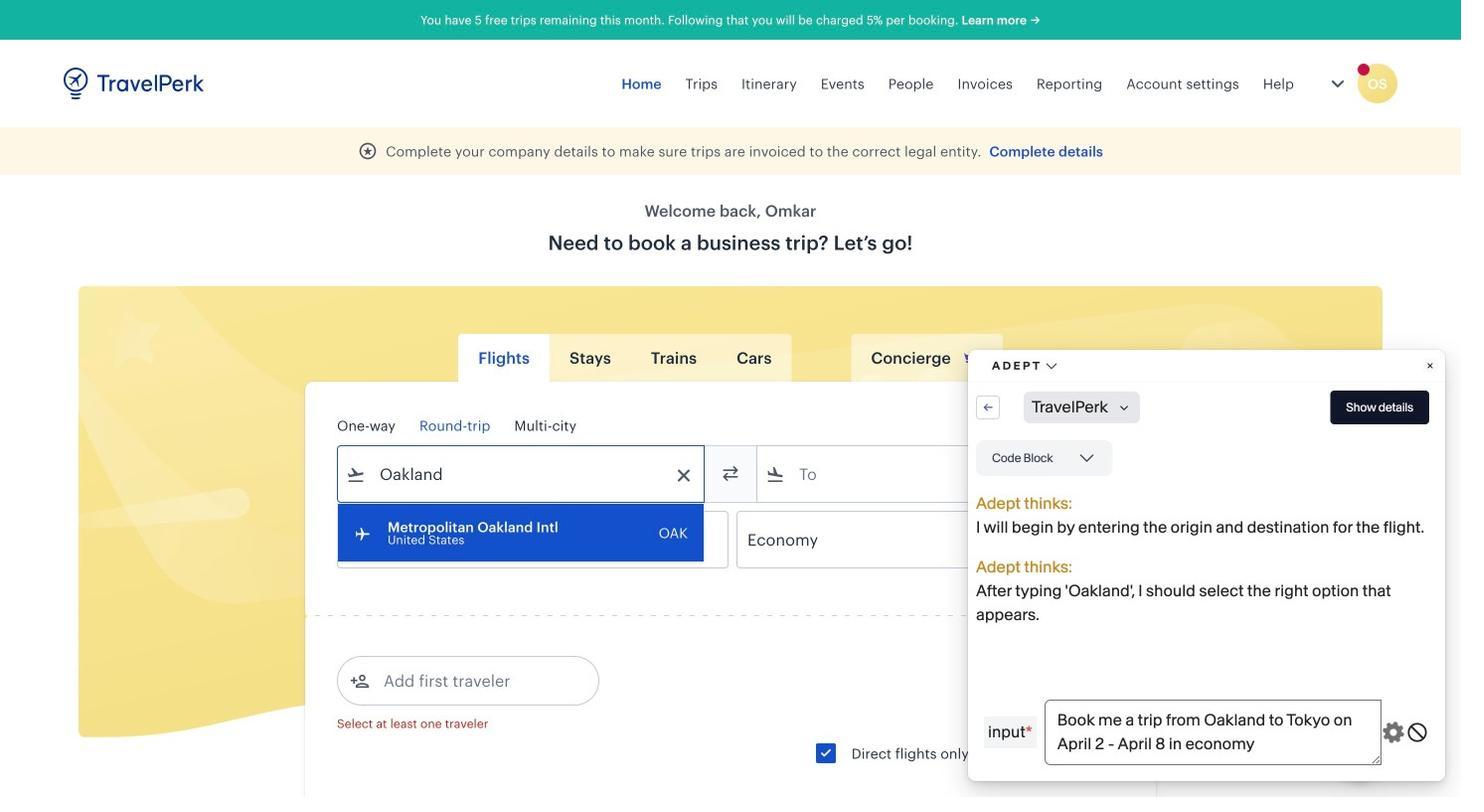 Task type: describe. For each thing, give the bounding box(es) containing it.
Add first traveler search field
[[370, 665, 577, 697]]



Task type: locate. For each thing, give the bounding box(es) containing it.
From search field
[[366, 458, 678, 490]]

Return text field
[[484, 512, 587, 568]]

Depart text field
[[366, 512, 469, 568]]

To search field
[[785, 458, 1097, 490]]



